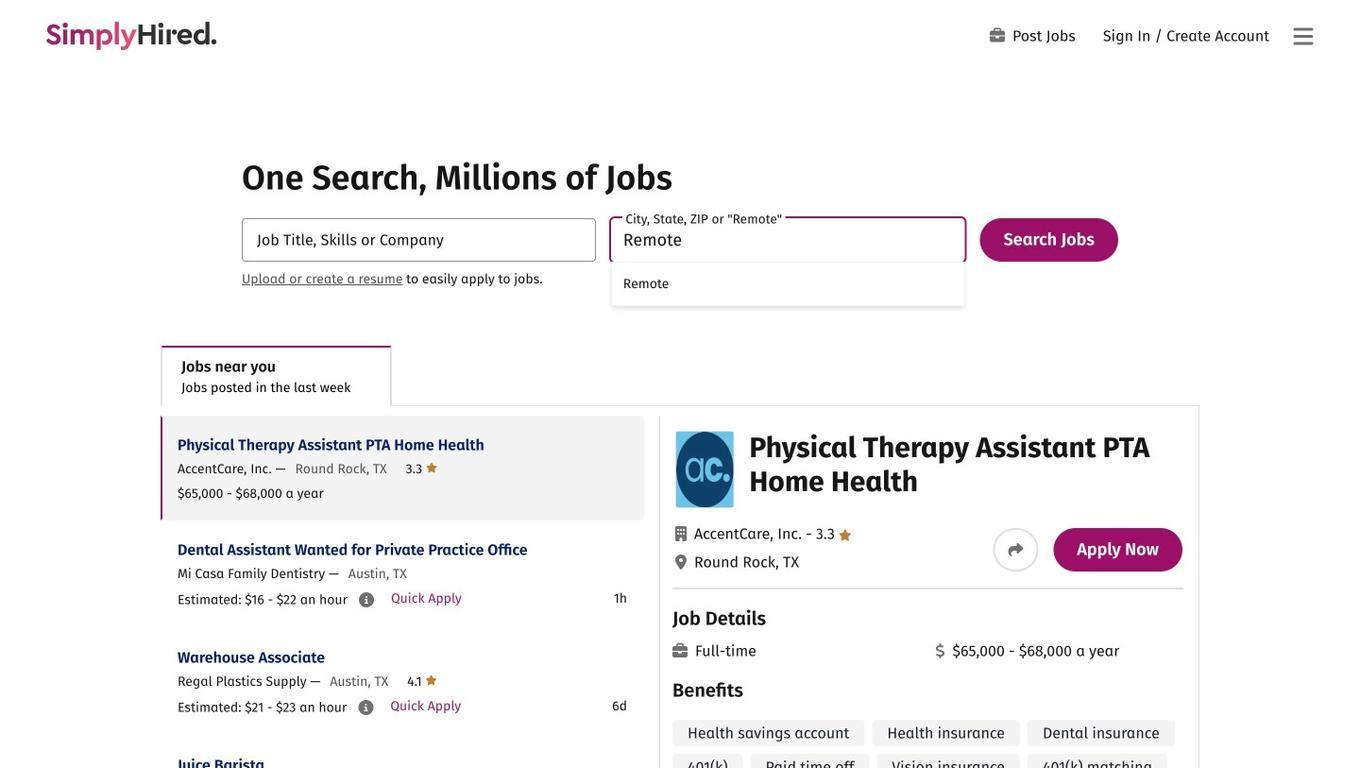 Task type: describe. For each thing, give the bounding box(es) containing it.
3.3 out of 5 stars element inside physical therapy assistant pta home health element
[[802, 525, 852, 543]]

star image for the leftmost 3.3 out of 5 stars element
[[426, 460, 437, 475]]

company logo for accentcare, inc. image
[[676, 432, 733, 507]]

4.1 out of 5 stars element
[[407, 672, 437, 689]]

briefcase image
[[673, 643, 688, 659]]

0 horizontal spatial 3.3 out of 5 stars element
[[406, 460, 437, 477]]

location dot image
[[676, 555, 687, 570]]

dollar sign image
[[936, 643, 945, 659]]



Task type: vqa. For each thing, say whether or not it's contained in the screenshot.
2.5 out of 5 stars ELEMENT
no



Task type: locate. For each thing, give the bounding box(es) containing it.
None text field
[[611, 218, 965, 262]]

job salary disclaimer image
[[359, 592, 374, 607]]

star image
[[426, 460, 437, 475], [426, 672, 437, 688]]

share this job image
[[1008, 542, 1024, 557]]

star image for the 4.1 out of 5 stars element
[[426, 672, 437, 688]]

option
[[612, 263, 964, 305]]

briefcase image
[[990, 28, 1005, 43]]

1 star image from the top
[[426, 460, 437, 475]]

main menu image
[[1294, 25, 1314, 48]]

2 star image from the top
[[426, 672, 437, 688]]

job salary disclaimer image
[[358, 700, 374, 715]]

building image
[[676, 526, 687, 541]]

None text field
[[242, 218, 596, 262]]

physical therapy assistant pta home health element
[[659, 416, 1199, 768]]

star image
[[839, 530, 852, 541]]

simplyhired logo image
[[45, 22, 217, 50]]

1 horizontal spatial 3.3 out of 5 stars element
[[802, 525, 852, 543]]

1 vertical spatial star image
[[426, 672, 437, 688]]

1 vertical spatial 3.3 out of 5 stars element
[[802, 525, 852, 543]]

3.3 out of 5 stars element
[[406, 460, 437, 477], [802, 525, 852, 543]]

0 vertical spatial star image
[[426, 460, 437, 475]]

list
[[161, 416, 644, 768]]

0 vertical spatial 3.3 out of 5 stars element
[[406, 460, 437, 477]]

None field
[[242, 218, 596, 262], [611, 218, 965, 306], [242, 218, 596, 262], [611, 218, 965, 306]]



